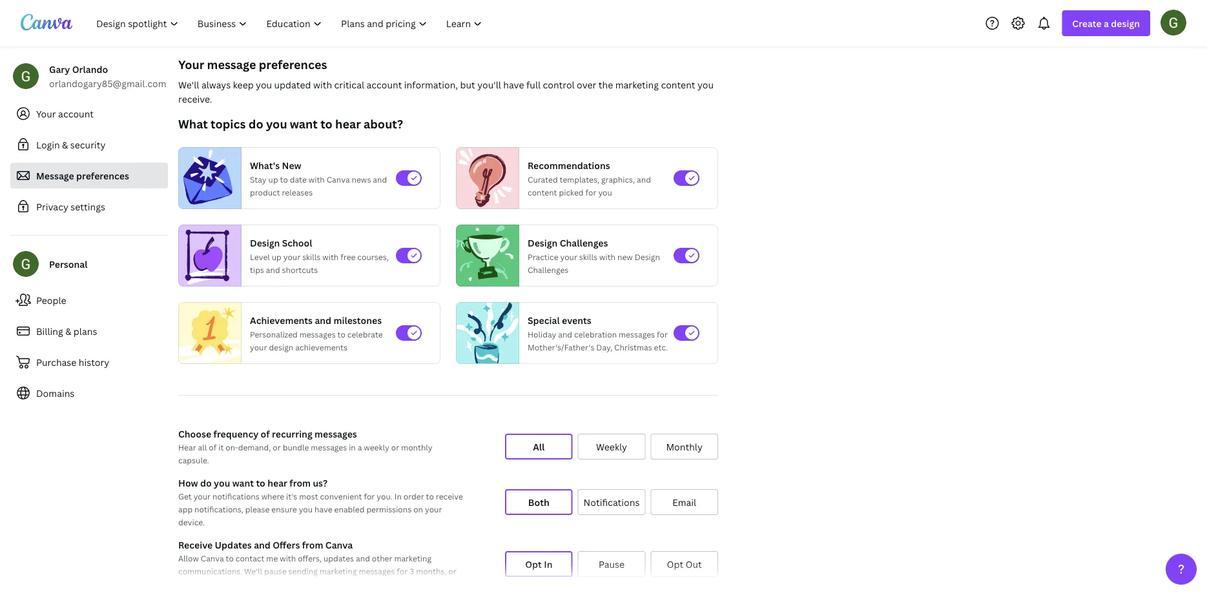 Task type: describe. For each thing, give the bounding box(es) containing it.
can
[[194, 579, 207, 590]]

want inside how do you want to hear from us? get your notifications where it's most convenient for you. in order to receive app notifications, please ensure you have enabled permissions on your device.
[[232, 477, 254, 489]]

Opt In button
[[505, 552, 573, 577]]

messages inside special events holiday and celebration messages for mother's/father's day, christmas etc.
[[619, 329, 655, 340]]

Notifications button
[[578, 490, 645, 515]]

in inside button
[[544, 558, 553, 571]]

notifications
[[213, 491, 259, 502]]

messages up in
[[315, 428, 357, 440]]

all
[[533, 441, 545, 453]]

updated
[[274, 78, 311, 91]]

capsule.
[[178, 455, 209, 466]]

account inside we'll always keep you updated with critical account information, but you'll have full control over the marketing content you receive.
[[367, 78, 402, 91]]

0 horizontal spatial preferences
[[76, 170, 129, 182]]

1 horizontal spatial or
[[391, 442, 399, 453]]

you inside receive updates and offers from canva allow canva to contact me with offers, updates and other marketing communications. we'll pause sending marketing messages for 3 months, or you can unsubscribe from all.
[[178, 579, 192, 590]]

hear inside how do you want to hear from us? get your notifications where it's most convenient for you. in order to receive app notifications, please ensure you have enabled permissions on your device.
[[268, 477, 287, 489]]

your right on
[[425, 504, 442, 515]]

& for billing
[[65, 325, 71, 337]]

product
[[250, 187, 280, 198]]

topic image for achievements and milestones
[[179, 299, 241, 367]]

curated
[[528, 174, 558, 185]]

etc.
[[654, 342, 668, 353]]

permissions
[[366, 504, 412, 515]]

control
[[543, 78, 575, 91]]

on
[[413, 504, 423, 515]]

marketing for the
[[615, 78, 659, 91]]

with inside design school level up your skills with free courses, tips and shortcuts
[[322, 252, 339, 262]]

topics
[[211, 116, 246, 132]]

content inside we'll always keep you updated with critical account information, but you'll have full control over the marketing content you receive.
[[661, 78, 695, 91]]

email
[[672, 496, 696, 509]]

billing
[[36, 325, 63, 337]]

opt in
[[525, 558, 553, 571]]

to right 'order'
[[426, 491, 434, 502]]

graphics,
[[601, 174, 635, 185]]

1 vertical spatial from
[[302, 539, 323, 551]]

login & security link
[[10, 132, 168, 158]]

special events holiday and celebration messages for mother's/father's day, christmas etc.
[[528, 314, 668, 353]]

gary orlando image
[[1161, 10, 1186, 35]]

full
[[526, 78, 541, 91]]

1 vertical spatial canva
[[325, 539, 353, 551]]

you.
[[377, 491, 393, 502]]

weekly
[[596, 441, 627, 453]]

for inside special events holiday and celebration messages for mother's/father's day, christmas etc.
[[657, 329, 668, 340]]

mother's/father's
[[528, 342, 594, 353]]

privacy settings link
[[10, 194, 168, 220]]

0 vertical spatial challenges
[[560, 237, 608, 249]]

monthly
[[666, 441, 703, 453]]

how
[[178, 477, 198, 489]]

in inside how do you want to hear from us? get your notifications where it's most convenient for you. in order to receive app notifications, please ensure you have enabled permissions on your device.
[[395, 491, 402, 502]]

christmas
[[614, 342, 652, 353]]

pause
[[264, 566, 287, 577]]

create a design
[[1072, 17, 1140, 29]]

gary
[[49, 63, 70, 75]]

special
[[528, 314, 560, 326]]

domains
[[36, 387, 74, 399]]

1 vertical spatial of
[[209, 442, 217, 453]]

always
[[201, 78, 231, 91]]

your inside achievements and milestones personalized messages to celebrate your design achievements
[[250, 342, 267, 353]]

message
[[207, 57, 256, 72]]

out
[[686, 558, 702, 571]]

enabled
[[334, 504, 365, 515]]

orlando
[[72, 63, 108, 75]]

to inside receive updates and offers from canva allow canva to contact me with offers, updates and other marketing communications. we'll pause sending marketing messages for 3 months, or you can unsubscribe from all.
[[226, 553, 234, 564]]

celebration
[[574, 329, 617, 340]]

topic image for recommendations
[[457, 147, 513, 209]]

up for design
[[272, 252, 281, 262]]

create
[[1072, 17, 1102, 29]]

with inside receive updates and offers from canva allow canva to contact me with offers, updates and other marketing communications. we'll pause sending marketing messages for 3 months, or you can unsubscribe from all.
[[280, 553, 296, 564]]

personalized
[[250, 329, 298, 340]]

history
[[79, 356, 109, 368]]

hear
[[178, 442, 196, 453]]

day,
[[596, 342, 612, 353]]

how do you want to hear from us? get your notifications where it's most convenient for you. in order to receive app notifications, please ensure you have enabled permissions on your device.
[[178, 477, 463, 528]]

holiday
[[528, 329, 556, 340]]

monthly
[[401, 442, 433, 453]]

personal
[[49, 258, 87, 270]]

and inside design school level up your skills with free courses, tips and shortcuts
[[266, 264, 280, 275]]

billing & plans
[[36, 325, 97, 337]]

Monthly button
[[651, 434, 718, 460]]

messages inside achievements and milestones personalized messages to celebrate your design achievements
[[299, 329, 336, 340]]

what topics do you want to hear about?
[[178, 116, 403, 132]]

your inside the design challenges practice your skills with new design challenges
[[560, 252, 577, 262]]

achievements and milestones personalized messages to celebrate your design achievements
[[250, 314, 383, 353]]

new
[[617, 252, 633, 262]]

Email button
[[651, 490, 718, 515]]

0 vertical spatial hear
[[335, 116, 361, 132]]

design for design school
[[250, 237, 280, 249]]

Both button
[[505, 490, 573, 515]]

allow
[[178, 553, 199, 564]]

topic image for what's new
[[179, 147, 236, 209]]

your for your message preferences
[[178, 57, 204, 72]]

your account
[[36, 108, 94, 120]]

where
[[261, 491, 284, 502]]

purchase
[[36, 356, 76, 368]]

login
[[36, 139, 60, 151]]

courses,
[[357, 252, 389, 262]]

purchase history
[[36, 356, 109, 368]]

templates,
[[560, 174, 599, 185]]

and inside achievements and milestones personalized messages to celebrate your design achievements
[[315, 314, 331, 326]]

opt for opt out
[[667, 558, 683, 571]]

keep
[[233, 78, 254, 91]]

0 horizontal spatial account
[[58, 108, 94, 120]]

design school level up your skills with free courses, tips and shortcuts
[[250, 237, 389, 275]]

most
[[299, 491, 318, 502]]

practice
[[528, 252, 558, 262]]

both
[[528, 496, 550, 509]]

recommendations
[[528, 159, 610, 171]]

but
[[460, 78, 475, 91]]

updates
[[324, 553, 354, 564]]

choose
[[178, 428, 211, 440]]

skills inside design school level up your skills with free courses, tips and shortcuts
[[302, 252, 321, 262]]

opt for opt in
[[525, 558, 542, 571]]

receive updates and offers from canva allow canva to contact me with offers, updates and other marketing communications. we'll pause sending marketing messages for 3 months, or you can unsubscribe from all.
[[178, 539, 456, 590]]

the
[[599, 78, 613, 91]]

messages left in
[[311, 442, 347, 453]]

with inside what's new stay up to date with canva news and product releases
[[309, 174, 325, 185]]

to up where
[[256, 477, 265, 489]]

with inside we'll always keep you updated with critical account information, but you'll have full control over the marketing content you receive.
[[313, 78, 332, 91]]

for inside how do you want to hear from us? get your notifications where it's most convenient for you. in order to receive app notifications, please ensure you have enabled permissions on your device.
[[364, 491, 375, 502]]

device.
[[178, 517, 205, 528]]

a inside create a design dropdown button
[[1104, 17, 1109, 29]]

billing & plans link
[[10, 318, 168, 344]]

people link
[[10, 287, 168, 313]]

for inside recommendations curated templates, graphics, and content picked for you
[[585, 187, 596, 198]]



Task type: vqa. For each thing, say whether or not it's contained in the screenshot.


Task type: locate. For each thing, give the bounding box(es) containing it.
notifications,
[[194, 504, 243, 515]]

account up login & security
[[58, 108, 94, 120]]

critical
[[334, 78, 364, 91]]

events
[[562, 314, 591, 326]]

0 horizontal spatial opt
[[525, 558, 542, 571]]

1 vertical spatial have
[[315, 504, 332, 515]]

0 vertical spatial in
[[395, 491, 402, 502]]

topic image left the 'personalized'
[[179, 299, 241, 367]]

a right create
[[1104, 17, 1109, 29]]

we'll
[[178, 78, 199, 91], [244, 566, 262, 577]]

1 vertical spatial hear
[[268, 477, 287, 489]]

topic image for design school
[[179, 225, 236, 287]]

1 horizontal spatial content
[[661, 78, 695, 91]]

1 opt from the left
[[525, 558, 542, 571]]

all
[[198, 442, 207, 453]]

design right new
[[635, 252, 660, 262]]

top level navigation element
[[88, 10, 493, 36]]

do right how
[[200, 477, 212, 489]]

receive.
[[178, 93, 212, 105]]

me
[[266, 553, 278, 564]]

from up offers,
[[302, 539, 323, 551]]

or inside receive updates and offers from canva allow canva to contact me with offers, updates and other marketing communications. we'll pause sending marketing messages for 3 months, or you can unsubscribe from all.
[[448, 566, 456, 577]]

and left other
[[356, 553, 370, 564]]

orlandogary85@gmail.com
[[49, 77, 166, 89]]

0 horizontal spatial in
[[395, 491, 402, 502]]

it
[[218, 442, 224, 453]]

1 vertical spatial want
[[232, 477, 254, 489]]

celebrate
[[347, 329, 383, 340]]

demand,
[[238, 442, 271, 453]]

1 horizontal spatial opt
[[667, 558, 683, 571]]

0 horizontal spatial do
[[200, 477, 212, 489]]

notifications
[[584, 496, 640, 509]]

have down most
[[315, 504, 332, 515]]

0 vertical spatial marketing
[[615, 78, 659, 91]]

2 horizontal spatial marketing
[[615, 78, 659, 91]]

1 horizontal spatial hear
[[335, 116, 361, 132]]

opt
[[525, 558, 542, 571], [667, 558, 683, 571]]

skills inside the design challenges practice your skills with new design challenges
[[579, 252, 597, 262]]

frequency
[[213, 428, 258, 440]]

weekly
[[364, 442, 389, 453]]

design inside create a design dropdown button
[[1111, 17, 1140, 29]]

0 horizontal spatial or
[[273, 442, 281, 453]]

choose frequency of recurring messages hear all of it on-demand, or bundle messages in a weekly or monthly capsule.
[[178, 428, 433, 466]]

1 horizontal spatial account
[[367, 78, 402, 91]]

content
[[661, 78, 695, 91], [528, 187, 557, 198]]

milestones
[[334, 314, 382, 326]]

or right weekly
[[391, 442, 399, 453]]

pause
[[599, 558, 625, 571]]

your
[[283, 252, 300, 262], [560, 252, 577, 262], [250, 342, 267, 353], [194, 491, 211, 502], [425, 504, 442, 515]]

on-
[[226, 442, 238, 453]]

your right the practice
[[560, 252, 577, 262]]

for up etc.
[[657, 329, 668, 340]]

and right tips
[[266, 264, 280, 275]]

do inside how do you want to hear from us? get your notifications where it's most convenient for you. in order to receive app notifications, please ensure you have enabled permissions on your device.
[[200, 477, 212, 489]]

releases
[[282, 187, 313, 198]]

design for design challenges
[[528, 237, 558, 249]]

and up mother's/father's
[[558, 329, 572, 340]]

to down the updates
[[226, 553, 234, 564]]

marketing up 3
[[394, 553, 431, 564]]

1 horizontal spatial marketing
[[394, 553, 431, 564]]

to down milestones at the bottom left
[[338, 329, 345, 340]]

3
[[410, 566, 414, 577]]

and inside special events holiday and celebration messages for mother's/father's day, christmas etc.
[[558, 329, 572, 340]]

in down the both button
[[544, 558, 553, 571]]

1 horizontal spatial in
[[544, 558, 553, 571]]

it's
[[286, 491, 297, 502]]

preferences up privacy settings link
[[76, 170, 129, 182]]

0 vertical spatial design
[[1111, 17, 1140, 29]]

challenges down picked
[[560, 237, 608, 249]]

opt left out
[[667, 558, 683, 571]]

your up always
[[178, 57, 204, 72]]

messages inside receive updates and offers from canva allow canva to contact me with offers, updates and other marketing communications. we'll pause sending marketing messages for 3 months, or you can unsubscribe from all.
[[359, 566, 395, 577]]

1 horizontal spatial preferences
[[259, 57, 327, 72]]

and inside what's new stay up to date with canva news and product releases
[[373, 174, 387, 185]]

opt inside button
[[667, 558, 683, 571]]

and right graphics,
[[637, 174, 651, 185]]

0 vertical spatial we'll
[[178, 78, 199, 91]]

with
[[313, 78, 332, 91], [309, 174, 325, 185], [322, 252, 339, 262], [599, 252, 616, 262], [280, 553, 296, 564]]

we'll up receive.
[[178, 78, 199, 91]]

order
[[404, 491, 424, 502]]

we'll down contact
[[244, 566, 262, 577]]

with down offers at the left
[[280, 553, 296, 564]]

marketing inside we'll always keep you updated with critical account information, but you'll have full control over the marketing content you receive.
[[615, 78, 659, 91]]

1 horizontal spatial skills
[[579, 252, 597, 262]]

have left full
[[503, 78, 524, 91]]

2 horizontal spatial design
[[635, 252, 660, 262]]

challenges
[[560, 237, 608, 249], [528, 264, 569, 275]]

what's
[[250, 159, 280, 171]]

topic image for design challenges
[[457, 225, 513, 287]]

1 vertical spatial challenges
[[528, 264, 569, 275]]

over
[[577, 78, 596, 91]]

up
[[268, 174, 278, 185], [272, 252, 281, 262]]

your right the get
[[194, 491, 211, 502]]

shortcuts
[[282, 264, 318, 275]]

what
[[178, 116, 208, 132]]

1 horizontal spatial we'll
[[244, 566, 262, 577]]

canva for date
[[327, 174, 350, 185]]

date
[[290, 174, 307, 185]]

canva up communications.
[[201, 553, 224, 564]]

up for what's
[[268, 174, 278, 185]]

in
[[349, 442, 356, 453]]

receive
[[178, 539, 213, 551]]

about?
[[364, 116, 403, 132]]

design inside achievements and milestones personalized messages to celebrate your design achievements
[[269, 342, 293, 353]]

contact
[[236, 553, 264, 564]]

design
[[1111, 17, 1140, 29], [269, 342, 293, 353]]

1 skills from the left
[[302, 252, 321, 262]]

0 vertical spatial do
[[248, 116, 263, 132]]

0 horizontal spatial design
[[250, 237, 280, 249]]

have
[[503, 78, 524, 91], [315, 504, 332, 515]]

your
[[178, 57, 204, 72], [36, 108, 56, 120]]

you'll
[[477, 78, 501, 91]]

your up login on the left top of page
[[36, 108, 56, 120]]

& inside login & security "link"
[[62, 139, 68, 151]]

0 horizontal spatial your
[[36, 108, 56, 120]]

0 horizontal spatial skills
[[302, 252, 321, 262]]

topic image left tips
[[179, 225, 236, 287]]

account
[[367, 78, 402, 91], [58, 108, 94, 120]]

your inside design school level up your skills with free courses, tips and shortcuts
[[283, 252, 300, 262]]

for inside receive updates and offers from canva allow canva to contact me with offers, updates and other marketing communications. we'll pause sending marketing messages for 3 months, or you can unsubscribe from all.
[[397, 566, 408, 577]]

settings
[[71, 201, 105, 213]]

with inside the design challenges practice your skills with new design challenges
[[599, 252, 616, 262]]

0 horizontal spatial content
[[528, 187, 557, 198]]

2 skills from the left
[[579, 252, 597, 262]]

0 vertical spatial canva
[[327, 174, 350, 185]]

purchase history link
[[10, 349, 168, 375]]

opt inside button
[[525, 558, 542, 571]]

convenient
[[320, 491, 362, 502]]

2 horizontal spatial or
[[448, 566, 456, 577]]

marketing for other
[[394, 553, 431, 564]]

& right login on the left top of page
[[62, 139, 68, 151]]

up inside what's new stay up to date with canva news and product releases
[[268, 174, 278, 185]]

1 vertical spatial up
[[272, 252, 281, 262]]

for
[[585, 187, 596, 198], [657, 329, 668, 340], [364, 491, 375, 502], [397, 566, 408, 577]]

messages down other
[[359, 566, 395, 577]]

want up notifications
[[232, 477, 254, 489]]

1 vertical spatial design
[[269, 342, 293, 353]]

create a design button
[[1062, 10, 1150, 36]]

to inside what's new stay up to date with canva news and product releases
[[280, 174, 288, 185]]

Weekly button
[[578, 434, 645, 460]]

design inside design school level up your skills with free courses, tips and shortcuts
[[250, 237, 280, 249]]

achievements
[[295, 342, 347, 353]]

hear left about?
[[335, 116, 361, 132]]

0 vertical spatial a
[[1104, 17, 1109, 29]]

0 vertical spatial have
[[503, 78, 524, 91]]

you
[[256, 78, 272, 91], [697, 78, 714, 91], [266, 116, 287, 132], [598, 187, 612, 198], [214, 477, 230, 489], [299, 504, 313, 515], [178, 579, 192, 590]]

of left the it
[[209, 442, 217, 453]]

0 vertical spatial want
[[290, 116, 318, 132]]

marketing right the
[[615, 78, 659, 91]]

or left bundle
[[273, 442, 281, 453]]

unsubscribe
[[209, 579, 255, 590]]

0 vertical spatial from
[[290, 477, 311, 489]]

challenges down the practice
[[528, 264, 569, 275]]

achievements
[[250, 314, 313, 326]]

design up level
[[250, 237, 280, 249]]

skills up shortcuts
[[302, 252, 321, 262]]

0 vertical spatial account
[[367, 78, 402, 91]]

skills
[[302, 252, 321, 262], [579, 252, 597, 262]]

0 vertical spatial up
[[268, 174, 278, 185]]

have inside we'll always keep you updated with critical account information, but you'll have full control over the marketing content you receive.
[[503, 78, 524, 91]]

your down the 'personalized'
[[250, 342, 267, 353]]

1 vertical spatial your
[[36, 108, 56, 120]]

1 vertical spatial preferences
[[76, 170, 129, 182]]

2 vertical spatial canva
[[201, 553, 224, 564]]

design up the practice
[[528, 237, 558, 249]]

privacy settings
[[36, 201, 105, 213]]

content inside recommendations curated templates, graphics, and content picked for you
[[528, 187, 557, 198]]

we'll inside we'll always keep you updated with critical account information, but you'll have full control over the marketing content you receive.
[[178, 78, 199, 91]]

1 horizontal spatial a
[[1104, 17, 1109, 29]]

Pause button
[[578, 552, 645, 577]]

plans
[[74, 325, 97, 337]]

for down 'templates,'
[[585, 187, 596, 198]]

with left critical
[[313, 78, 332, 91]]

do right 'topics'
[[248, 116, 263, 132]]

sending
[[288, 566, 318, 577]]

a right in
[[358, 442, 362, 453]]

do
[[248, 116, 263, 132], [200, 477, 212, 489]]

to inside achievements and milestones personalized messages to celebrate your design achievements
[[338, 329, 345, 340]]

app
[[178, 504, 193, 515]]

Opt Out button
[[651, 552, 718, 577]]

we'll always keep you updated with critical account information, but you'll have full control over the marketing content you receive.
[[178, 78, 714, 105]]

1 horizontal spatial want
[[290, 116, 318, 132]]

from inside how do you want to hear from us? get your notifications where it's most convenient for you. in order to receive app notifications, please ensure you have enabled permissions on your device.
[[290, 477, 311, 489]]

with left free
[[322, 252, 339, 262]]

account right critical
[[367, 78, 402, 91]]

up right level
[[272, 252, 281, 262]]

and inside recommendations curated templates, graphics, and content picked for you
[[637, 174, 651, 185]]

0 horizontal spatial design
[[269, 342, 293, 353]]

canva left the news
[[327, 174, 350, 185]]

for left 3
[[397, 566, 408, 577]]

2 vertical spatial marketing
[[320, 566, 357, 577]]

with right "date"
[[309, 174, 325, 185]]

1 vertical spatial content
[[528, 187, 557, 198]]

and up achievements
[[315, 314, 331, 326]]

to up what's new stay up to date with canva news and product releases
[[320, 116, 333, 132]]

have inside how do you want to hear from us? get your notifications where it's most convenient for you. in order to receive app notifications, please ensure you have enabled permissions on your device.
[[315, 504, 332, 515]]

design right create
[[1111, 17, 1140, 29]]

0 vertical spatial preferences
[[259, 57, 327, 72]]

new
[[282, 159, 301, 171]]

1 vertical spatial a
[[358, 442, 362, 453]]

& for login
[[62, 139, 68, 151]]

1 vertical spatial in
[[544, 558, 553, 571]]

months,
[[416, 566, 447, 577]]

& inside "billing & plans" link
[[65, 325, 71, 337]]

or
[[273, 442, 281, 453], [391, 442, 399, 453], [448, 566, 456, 577]]

bundle
[[283, 442, 309, 453]]

your down school
[[283, 252, 300, 262]]

1 horizontal spatial design
[[1111, 17, 1140, 29]]

messages up achievements
[[299, 329, 336, 340]]

design challenges practice your skills with new design challenges
[[528, 237, 660, 275]]

skills left new
[[579, 252, 597, 262]]

2 opt from the left
[[667, 558, 683, 571]]

topic image left curated
[[457, 147, 513, 209]]

offers
[[273, 539, 300, 551]]

0 vertical spatial of
[[261, 428, 270, 440]]

for left you.
[[364, 491, 375, 502]]

we'll inside receive updates and offers from canva allow canva to contact me with offers, updates and other marketing communications. we'll pause sending marketing messages for 3 months, or you can unsubscribe from all.
[[244, 566, 262, 577]]

1 vertical spatial account
[[58, 108, 94, 120]]

stay
[[250, 174, 267, 185]]

1 horizontal spatial design
[[528, 237, 558, 249]]

topic image for special events
[[457, 299, 519, 367]]

0 horizontal spatial we'll
[[178, 78, 199, 91]]

0 horizontal spatial want
[[232, 477, 254, 489]]

topic image left holiday
[[457, 299, 519, 367]]

opt down 'both'
[[525, 558, 542, 571]]

topic image
[[179, 147, 236, 209], [457, 147, 513, 209], [179, 225, 236, 287], [457, 225, 513, 287], [179, 299, 241, 367], [457, 299, 519, 367]]

1 horizontal spatial of
[[261, 428, 270, 440]]

up inside design school level up your skills with free courses, tips and shortcuts
[[272, 252, 281, 262]]

want down 'updated'
[[290, 116, 318, 132]]

1 horizontal spatial your
[[178, 57, 204, 72]]

of
[[261, 428, 270, 440], [209, 442, 217, 453]]

hear up where
[[268, 477, 287, 489]]

1 horizontal spatial do
[[248, 116, 263, 132]]

recommendations curated templates, graphics, and content picked for you
[[528, 159, 651, 198]]

1 vertical spatial do
[[200, 477, 212, 489]]

0 horizontal spatial of
[[209, 442, 217, 453]]

& left plans
[[65, 325, 71, 337]]

your for your account
[[36, 108, 56, 120]]

topic image left the practice
[[457, 225, 513, 287]]

login & security
[[36, 139, 106, 151]]

message preferences link
[[10, 163, 168, 189]]

2 vertical spatial from
[[257, 579, 275, 590]]

from
[[290, 477, 311, 489], [302, 539, 323, 551], [257, 579, 275, 590]]

preferences
[[259, 57, 327, 72], [76, 170, 129, 182]]

0 horizontal spatial marketing
[[320, 566, 357, 577]]

0 vertical spatial your
[[178, 57, 204, 72]]

design down the 'personalized'
[[269, 342, 293, 353]]

news
[[352, 174, 371, 185]]

preferences up 'updated'
[[259, 57, 327, 72]]

from down pause
[[257, 579, 275, 590]]

0 horizontal spatial a
[[358, 442, 362, 453]]

receive
[[436, 491, 463, 502]]

1 horizontal spatial have
[[503, 78, 524, 91]]

canva up 'updates'
[[325, 539, 353, 551]]

all.
[[277, 579, 288, 590]]

All button
[[505, 434, 573, 460]]

1 vertical spatial marketing
[[394, 553, 431, 564]]

of up demand,
[[261, 428, 270, 440]]

1 vertical spatial &
[[65, 325, 71, 337]]

get
[[178, 491, 192, 502]]

messages up christmas
[[619, 329, 655, 340]]

canva inside what's new stay up to date with canva news and product releases
[[327, 174, 350, 185]]

marketing down 'updates'
[[320, 566, 357, 577]]

you inside recommendations curated templates, graphics, and content picked for you
[[598, 187, 612, 198]]

up right stay
[[268, 174, 278, 185]]

or right 'months,'
[[448, 566, 456, 577]]

0 horizontal spatial have
[[315, 504, 332, 515]]

to left "date"
[[280, 174, 288, 185]]

0 vertical spatial content
[[661, 78, 695, 91]]

canva for canva
[[201, 553, 224, 564]]

picked
[[559, 187, 584, 198]]

1 vertical spatial we'll
[[244, 566, 262, 577]]

to
[[320, 116, 333, 132], [280, 174, 288, 185], [338, 329, 345, 340], [256, 477, 265, 489], [426, 491, 434, 502], [226, 553, 234, 564]]

0 vertical spatial &
[[62, 139, 68, 151]]

and up me
[[254, 539, 271, 551]]

a inside choose frequency of recurring messages hear all of it on-demand, or bundle messages in a weekly or monthly capsule.
[[358, 442, 362, 453]]

0 horizontal spatial hear
[[268, 477, 287, 489]]

with left new
[[599, 252, 616, 262]]

from up it's
[[290, 477, 311, 489]]

in right you.
[[395, 491, 402, 502]]

topic image left stay
[[179, 147, 236, 209]]

and right the news
[[373, 174, 387, 185]]



